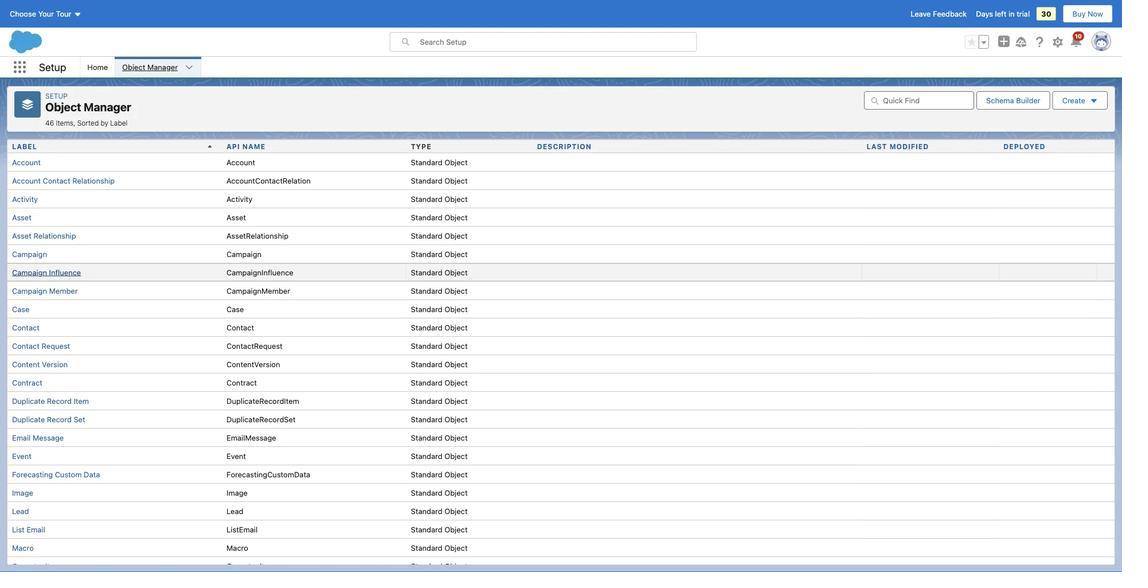 Task type: describe. For each thing, give the bounding box(es) containing it.
buy now button
[[1064, 5, 1114, 23]]

0 vertical spatial email
[[12, 433, 31, 442]]

object for campaign
[[445, 250, 468, 258]]

content
[[12, 360, 40, 368]]

object for asset
[[445, 213, 468, 221]]

30
[[1042, 9, 1052, 18]]

10
[[1076, 33, 1083, 39]]

account link
[[12, 158, 41, 166]]

member
[[49, 286, 78, 295]]

home
[[87, 63, 108, 71]]

list
[[12, 525, 25, 534]]

api name
[[227, 142, 266, 150]]

duplicaterecordset
[[227, 415, 296, 423]]

list email link
[[12, 525, 45, 534]]

trial
[[1017, 9, 1031, 18]]

campaign for campaign link
[[12, 250, 47, 258]]

object manager
[[122, 63, 178, 71]]

deployed link
[[1004, 142, 1046, 150]]

standard object for contentversion
[[411, 360, 468, 368]]

1 lead from the left
[[12, 507, 29, 515]]

duplicate record set
[[12, 415, 85, 423]]

image link
[[12, 488, 33, 497]]

by
[[101, 119, 108, 127]]

schema
[[987, 96, 1015, 105]]

in
[[1009, 9, 1015, 18]]

object for accountcontactrelation
[[445, 176, 468, 185]]

setup object manager 46 items, sorted by label
[[45, 92, 137, 127]]

object for case
[[445, 305, 468, 313]]

standard for campaign
[[411, 250, 443, 258]]

choose your tour
[[10, 9, 71, 18]]

account contact relationship link
[[12, 176, 115, 185]]

1 vertical spatial label
[[12, 142, 37, 150]]

type element
[[407, 140, 533, 153]]

object for emailmessage
[[445, 433, 468, 442]]

standard for asset
[[411, 213, 443, 221]]

feedback
[[934, 9, 968, 18]]

last
[[867, 142, 888, 150]]

2 case from the left
[[227, 305, 244, 313]]

forecasting
[[12, 470, 53, 479]]

buy now
[[1073, 9, 1104, 18]]

1 contract from the left
[[12, 378, 42, 387]]

create button
[[1053, 91, 1109, 110]]

object for event
[[445, 452, 468, 460]]

standard object for accountcontactrelation
[[411, 176, 468, 185]]

campaign down the assetrelationship
[[227, 250, 262, 258]]

your
[[38, 9, 54, 18]]

manager inside object manager link
[[147, 63, 178, 71]]

Search Setup text field
[[420, 33, 697, 51]]

standard object for macro
[[411, 543, 468, 552]]

request
[[42, 341, 70, 350]]

1 image from the left
[[12, 488, 33, 497]]

duplicate record item link
[[12, 396, 89, 405]]

custom
[[55, 470, 82, 479]]

emailmessage
[[227, 433, 276, 442]]

actions element
[[1098, 140, 1115, 153]]

modified
[[890, 142, 930, 150]]

campaign member link
[[12, 286, 78, 295]]

deployed
[[1004, 142, 1046, 150]]

asset relationship link
[[12, 231, 76, 240]]

standard for listemail
[[411, 525, 443, 534]]

type
[[411, 142, 432, 150]]

macro link
[[12, 543, 34, 552]]

2 opportunity from the left
[[227, 562, 268, 570]]

asset for asset link
[[12, 213, 31, 221]]

duplicate for duplicate record item
[[12, 396, 45, 405]]

description link
[[538, 142, 592, 150]]

email message link
[[12, 433, 64, 442]]

object for contentversion
[[445, 360, 468, 368]]

choose your tour button
[[9, 5, 82, 23]]

forecasting custom data
[[12, 470, 100, 479]]

campaign influence link
[[12, 268, 81, 277]]

activity link
[[12, 195, 38, 203]]

campaign member
[[12, 286, 78, 295]]

2 event from the left
[[227, 452, 246, 460]]

2 lead from the left
[[227, 507, 244, 515]]

2 contract from the left
[[227, 378, 257, 387]]

standard object for contactrequest
[[411, 341, 468, 350]]

standard object for image
[[411, 488, 468, 497]]

standard object for activity
[[411, 195, 468, 203]]

campaign influence
[[12, 268, 81, 277]]

choose
[[10, 9, 36, 18]]

campaigninfluence
[[227, 268, 294, 277]]

campaign link
[[12, 250, 47, 258]]

last modified
[[867, 142, 930, 150]]

assetrelationship
[[227, 231, 289, 240]]

version
[[42, 360, 68, 368]]

accountcontactrelation
[[227, 176, 311, 185]]

standard for forecastingcustomdata
[[411, 470, 443, 479]]

setup for setup
[[39, 61, 66, 73]]

description
[[538, 142, 592, 150]]

set
[[74, 415, 85, 423]]

2 image from the left
[[227, 488, 248, 497]]

email message
[[12, 433, 64, 442]]

standard for contract
[[411, 378, 443, 387]]

object for activity
[[445, 195, 468, 203]]

contract link
[[12, 378, 42, 387]]

label link
[[12, 142, 37, 150]]

label inside the setup object manager 46 items, sorted by label
[[110, 119, 128, 127]]

contactrequest
[[227, 341, 283, 350]]

duplicate for duplicate record set
[[12, 415, 45, 423]]

items,
[[56, 119, 75, 127]]



Task type: vqa. For each thing, say whether or not it's contained in the screenshot.


Task type: locate. For each thing, give the bounding box(es) containing it.
setup inside the setup object manager 46 items, sorted by label
[[45, 92, 68, 100]]

1 vertical spatial manager
[[84, 100, 131, 114]]

1 horizontal spatial opportunity
[[227, 562, 268, 570]]

object manager link
[[115, 57, 185, 77]]

1 macro from the left
[[12, 543, 34, 552]]

tour
[[56, 9, 71, 18]]

standard object for campaign
[[411, 250, 468, 258]]

campaign for campaign member
[[12, 286, 47, 295]]

5 standard from the top
[[411, 231, 443, 240]]

listemail
[[227, 525, 258, 534]]

23 standard from the top
[[411, 562, 443, 570]]

1 activity from the left
[[12, 195, 38, 203]]

forecasting custom data link
[[12, 470, 100, 479]]

46
[[45, 119, 54, 127]]

20 standard from the top
[[411, 507, 443, 515]]

opportunity link
[[12, 562, 54, 570]]

0 vertical spatial relationship
[[72, 176, 115, 185]]

10 standard object from the top
[[411, 323, 468, 332]]

14 standard from the top
[[411, 396, 443, 405]]

object for contact
[[445, 323, 468, 332]]

standard for macro
[[411, 543, 443, 552]]

list email
[[12, 525, 45, 534]]

asset down activity link
[[12, 213, 31, 221]]

macro
[[12, 543, 34, 552], [227, 543, 248, 552]]

standard object for account
[[411, 158, 468, 166]]

now
[[1089, 9, 1104, 18]]

2 macro from the left
[[227, 543, 248, 552]]

2 standard object from the top
[[411, 176, 468, 185]]

object for duplicaterecordset
[[445, 415, 468, 423]]

duplicate down contract link
[[12, 396, 45, 405]]

0 horizontal spatial opportunity
[[12, 562, 54, 570]]

standard object for campaigninfluence
[[411, 268, 468, 277]]

lead link
[[12, 507, 29, 515]]

17 standard object from the top
[[411, 452, 468, 460]]

account down label link
[[12, 158, 41, 166]]

contact
[[43, 176, 70, 185], [12, 323, 40, 332], [227, 323, 254, 332], [12, 341, 40, 350]]

15 standard from the top
[[411, 415, 443, 423]]

0 horizontal spatial activity
[[12, 195, 38, 203]]

12 standard object from the top
[[411, 360, 468, 368]]

lead down image link
[[12, 507, 29, 515]]

2 activity from the left
[[227, 195, 253, 203]]

builder
[[1017, 96, 1041, 105]]

standard object for case
[[411, 305, 468, 313]]

13 standard from the top
[[411, 378, 443, 387]]

standard for campaigninfluence
[[411, 268, 443, 277]]

content version link
[[12, 360, 68, 368]]

image down forecastingcustomdata
[[227, 488, 248, 497]]

1 vertical spatial duplicate
[[12, 415, 45, 423]]

image up "lead" link
[[12, 488, 33, 497]]

last modified link
[[867, 142, 930, 150]]

setup for setup object manager 46 items, sorted by label
[[45, 92, 68, 100]]

days left in trial
[[977, 9, 1031, 18]]

case
[[12, 305, 29, 313], [227, 305, 244, 313]]

15 standard object from the top
[[411, 415, 468, 423]]

1 vertical spatial setup
[[45, 92, 68, 100]]

asset link
[[12, 213, 31, 221]]

case link
[[12, 305, 29, 313]]

campaign for campaign influence
[[12, 268, 47, 277]]

1 standard from the top
[[411, 158, 443, 166]]

object for image
[[445, 488, 468, 497]]

account for account contact relationship
[[12, 176, 41, 185]]

campaignmember
[[227, 286, 290, 295]]

standard object for duplicaterecorditem
[[411, 396, 468, 405]]

macro down listemail
[[227, 543, 248, 552]]

record for item
[[47, 396, 72, 405]]

standard for lead
[[411, 507, 443, 515]]

activity up asset link
[[12, 195, 38, 203]]

label up account link at left top
[[12, 142, 37, 150]]

standard object for listemail
[[411, 525, 468, 534]]

standard for case
[[411, 305, 443, 313]]

standard object for lead
[[411, 507, 468, 515]]

0 horizontal spatial case
[[12, 305, 29, 313]]

email right "list"
[[27, 525, 45, 534]]

campaign up case link
[[12, 286, 47, 295]]

contract down contentversion
[[227, 378, 257, 387]]

2 standard from the top
[[411, 176, 443, 185]]

standard for account
[[411, 158, 443, 166]]

create
[[1063, 96, 1086, 105]]

leave
[[911, 9, 932, 18]]

1 record from the top
[[47, 396, 72, 405]]

0 horizontal spatial contract
[[12, 378, 42, 387]]

case up "contact" link
[[12, 305, 29, 313]]

16 standard from the top
[[411, 433, 443, 442]]

standard object for forecastingcustomdata
[[411, 470, 468, 479]]

email up event link
[[12, 433, 31, 442]]

1 vertical spatial relationship
[[34, 231, 76, 240]]

0 horizontal spatial manager
[[84, 100, 131, 114]]

22 standard object from the top
[[411, 543, 468, 552]]

duplicate record item
[[12, 396, 89, 405]]

record left set
[[47, 415, 72, 423]]

group
[[966, 35, 990, 49]]

1 horizontal spatial image
[[227, 488, 248, 497]]

account for account link at left top
[[12, 158, 41, 166]]

contact request
[[12, 341, 70, 350]]

asset
[[12, 213, 31, 221], [227, 213, 246, 221], [12, 231, 31, 240]]

left
[[996, 9, 1007, 18]]

standard for assetrelationship
[[411, 231, 443, 240]]

standard for accountcontactrelation
[[411, 176, 443, 185]]

event link
[[12, 452, 31, 460]]

standard for image
[[411, 488, 443, 497]]

opportunity
[[12, 562, 54, 570], [227, 562, 268, 570]]

lead up listemail
[[227, 507, 244, 515]]

2 record from the top
[[47, 415, 72, 423]]

activity down "accountcontactrelation"
[[227, 195, 253, 203]]

standard for contact
[[411, 323, 443, 332]]

0 vertical spatial manager
[[147, 63, 178, 71]]

standard object for opportunity
[[411, 562, 468, 570]]

1 horizontal spatial event
[[227, 452, 246, 460]]

1 case from the left
[[12, 305, 29, 313]]

18 standard object from the top
[[411, 470, 468, 479]]

14 standard object from the top
[[411, 396, 468, 405]]

case down campaignmember
[[227, 305, 244, 313]]

0 vertical spatial setup
[[39, 61, 66, 73]]

object for contactrequest
[[445, 341, 468, 350]]

record
[[47, 396, 72, 405], [47, 415, 72, 423]]

standard object for assetrelationship
[[411, 231, 468, 240]]

16 standard object from the top
[[411, 433, 468, 442]]

duplicate record set link
[[12, 415, 85, 423]]

standard
[[411, 158, 443, 166], [411, 176, 443, 185], [411, 195, 443, 203], [411, 213, 443, 221], [411, 231, 443, 240], [411, 250, 443, 258], [411, 268, 443, 277], [411, 286, 443, 295], [411, 305, 443, 313], [411, 323, 443, 332], [411, 341, 443, 350], [411, 360, 443, 368], [411, 378, 443, 387], [411, 396, 443, 405], [411, 415, 443, 423], [411, 433, 443, 442], [411, 452, 443, 460], [411, 470, 443, 479], [411, 488, 443, 497], [411, 507, 443, 515], [411, 525, 443, 534], [411, 543, 443, 552], [411, 562, 443, 570]]

message
[[33, 433, 64, 442]]

standard object for contract
[[411, 378, 468, 387]]

setup
[[39, 61, 66, 73], [45, 92, 68, 100]]

standard for campaignmember
[[411, 286, 443, 295]]

schema builder
[[987, 96, 1041, 105]]

9 standard from the top
[[411, 305, 443, 313]]

9 standard object from the top
[[411, 305, 468, 313]]

macro down "list"
[[12, 543, 34, 552]]

object for assetrelationship
[[445, 231, 468, 240]]

standard for duplicaterecorditem
[[411, 396, 443, 405]]

17 standard from the top
[[411, 452, 443, 460]]

18 standard from the top
[[411, 470, 443, 479]]

8 standard object from the top
[[411, 286, 468, 295]]

object inside the setup object manager 46 items, sorted by label
[[45, 100, 81, 114]]

20 standard object from the top
[[411, 507, 468, 515]]

1 duplicate from the top
[[12, 396, 45, 405]]

setup up 46
[[45, 92, 68, 100]]

relationship
[[72, 176, 115, 185], [34, 231, 76, 240]]

contentversion
[[227, 360, 280, 368]]

3 standard object from the top
[[411, 195, 468, 203]]

11 standard object from the top
[[411, 341, 468, 350]]

opportunity down listemail
[[227, 562, 268, 570]]

email
[[12, 433, 31, 442], [27, 525, 45, 534]]

3 standard from the top
[[411, 195, 443, 203]]

0 horizontal spatial macro
[[12, 543, 34, 552]]

sorted
[[77, 119, 99, 127]]

22 standard from the top
[[411, 543, 443, 552]]

setup link
[[45, 92, 68, 100]]

account down account link at left top
[[12, 176, 41, 185]]

standard object for campaignmember
[[411, 286, 468, 295]]

10 button
[[1070, 32, 1085, 49]]

1 horizontal spatial activity
[[227, 195, 253, 203]]

object for campaigninfluence
[[445, 268, 468, 277]]

5 standard object from the top
[[411, 231, 468, 240]]

object for contract
[[445, 378, 468, 387]]

account
[[12, 158, 41, 166], [227, 158, 255, 166], [12, 176, 41, 185]]

duplicate
[[12, 396, 45, 405], [12, 415, 45, 423]]

object for lead
[[445, 507, 468, 515]]

1 event from the left
[[12, 452, 31, 460]]

asset up the assetrelationship
[[227, 213, 246, 221]]

4 standard from the top
[[411, 213, 443, 221]]

19 standard object from the top
[[411, 488, 468, 497]]

standard object for duplicaterecordset
[[411, 415, 468, 423]]

event up forecasting
[[12, 452, 31, 460]]

data
[[84, 470, 100, 479]]

api
[[227, 142, 240, 150]]

standard for activity
[[411, 195, 443, 203]]

1 horizontal spatial macro
[[227, 543, 248, 552]]

1 horizontal spatial case
[[227, 305, 244, 313]]

contract down the content
[[12, 378, 42, 387]]

contact request link
[[12, 341, 70, 350]]

1 standard object from the top
[[411, 158, 468, 166]]

19 standard from the top
[[411, 488, 443, 497]]

name
[[243, 142, 266, 150]]

standard object for emailmessage
[[411, 433, 468, 442]]

manager inside the setup object manager 46 items, sorted by label
[[84, 100, 131, 114]]

1 horizontal spatial manager
[[147, 63, 178, 71]]

asset relationship
[[12, 231, 76, 240]]

leave feedback link
[[911, 9, 968, 18]]

23 standard object from the top
[[411, 562, 468, 570]]

7 standard from the top
[[411, 268, 443, 277]]

object for forecastingcustomdata
[[445, 470, 468, 479]]

8 standard from the top
[[411, 286, 443, 295]]

1 horizontal spatial contract
[[227, 378, 257, 387]]

item
[[74, 396, 89, 405]]

standard object for event
[[411, 452, 468, 460]]

campaign
[[12, 250, 47, 258], [227, 250, 262, 258], [12, 268, 47, 277], [12, 286, 47, 295]]

event down "emailmessage"
[[227, 452, 246, 460]]

api name link
[[227, 142, 266, 150]]

lead
[[12, 507, 29, 515], [227, 507, 244, 515]]

image
[[12, 488, 33, 497], [227, 488, 248, 497]]

Quick Find search field
[[865, 91, 975, 110]]

campaign down 'asset relationship' link
[[12, 250, 47, 258]]

asset down asset link
[[12, 231, 31, 240]]

0 horizontal spatial event
[[12, 452, 31, 460]]

21 standard object from the top
[[411, 525, 468, 534]]

record up duplicate record set "link"
[[47, 396, 72, 405]]

days
[[977, 9, 994, 18]]

label
[[110, 119, 128, 127], [12, 142, 37, 150]]

leave feedback
[[911, 9, 968, 18]]

standard for event
[[411, 452, 443, 460]]

standard for contactrequest
[[411, 341, 443, 350]]

11 standard from the top
[[411, 341, 443, 350]]

forecastingcustomdata
[[227, 470, 311, 479]]

standard for duplicaterecordset
[[411, 415, 443, 423]]

13 standard object from the top
[[411, 378, 468, 387]]

object for campaignmember
[[445, 286, 468, 295]]

6 standard from the top
[[411, 250, 443, 258]]

object for macro
[[445, 543, 468, 552]]

12 standard from the top
[[411, 360, 443, 368]]

1 opportunity from the left
[[12, 562, 54, 570]]

standard object for contact
[[411, 323, 468, 332]]

0 vertical spatial label
[[110, 119, 128, 127]]

asset for asset relationship
[[12, 231, 31, 240]]

duplicaterecorditem
[[227, 396, 299, 405]]

opportunity down "macro" link
[[12, 562, 54, 570]]

object
[[122, 63, 145, 71], [45, 100, 81, 114], [445, 158, 468, 166], [445, 176, 468, 185], [445, 195, 468, 203], [445, 213, 468, 221], [445, 231, 468, 240], [445, 250, 468, 258], [445, 268, 468, 277], [445, 286, 468, 295], [445, 305, 468, 313], [445, 323, 468, 332], [445, 341, 468, 350], [445, 360, 468, 368], [445, 378, 468, 387], [445, 396, 468, 405], [445, 415, 468, 423], [445, 433, 468, 442], [445, 452, 468, 460], [445, 470, 468, 479], [445, 488, 468, 497], [445, 507, 468, 515], [445, 525, 468, 534], [445, 543, 468, 552], [445, 562, 468, 570]]

4 standard object from the top
[[411, 213, 468, 221]]

object for listemail
[[445, 525, 468, 534]]

0 vertical spatial record
[[47, 396, 72, 405]]

contact link
[[12, 323, 40, 332]]

0 horizontal spatial label
[[12, 142, 37, 150]]

record for set
[[47, 415, 72, 423]]

1 horizontal spatial lead
[[227, 507, 244, 515]]

content version
[[12, 360, 68, 368]]

duplicate up email message link
[[12, 415, 45, 423]]

0 horizontal spatial lead
[[12, 507, 29, 515]]

object for duplicaterecorditem
[[445, 396, 468, 405]]

standard for contentversion
[[411, 360, 443, 368]]

influence
[[49, 268, 81, 277]]

standard object for asset
[[411, 213, 468, 221]]

campaign down campaign link
[[12, 268, 47, 277]]

object for opportunity
[[445, 562, 468, 570]]

standard for opportunity
[[411, 562, 443, 570]]

1 horizontal spatial label
[[110, 119, 128, 127]]

standard for emailmessage
[[411, 433, 443, 442]]

account down api name
[[227, 158, 255, 166]]

0 horizontal spatial image
[[12, 488, 33, 497]]

1 vertical spatial email
[[27, 525, 45, 534]]

2 duplicate from the top
[[12, 415, 45, 423]]

21 standard from the top
[[411, 525, 443, 534]]

schema builder button
[[977, 91, 1051, 110]]

0 vertical spatial duplicate
[[12, 396, 45, 405]]

account contact relationship
[[12, 176, 115, 185]]

label right by
[[110, 119, 128, 127]]

7 standard object from the top
[[411, 268, 468, 277]]

setup up setup link
[[39, 61, 66, 73]]

object for account
[[445, 158, 468, 166]]

10 standard from the top
[[411, 323, 443, 332]]

6 standard object from the top
[[411, 250, 468, 258]]

1 vertical spatial record
[[47, 415, 72, 423]]



